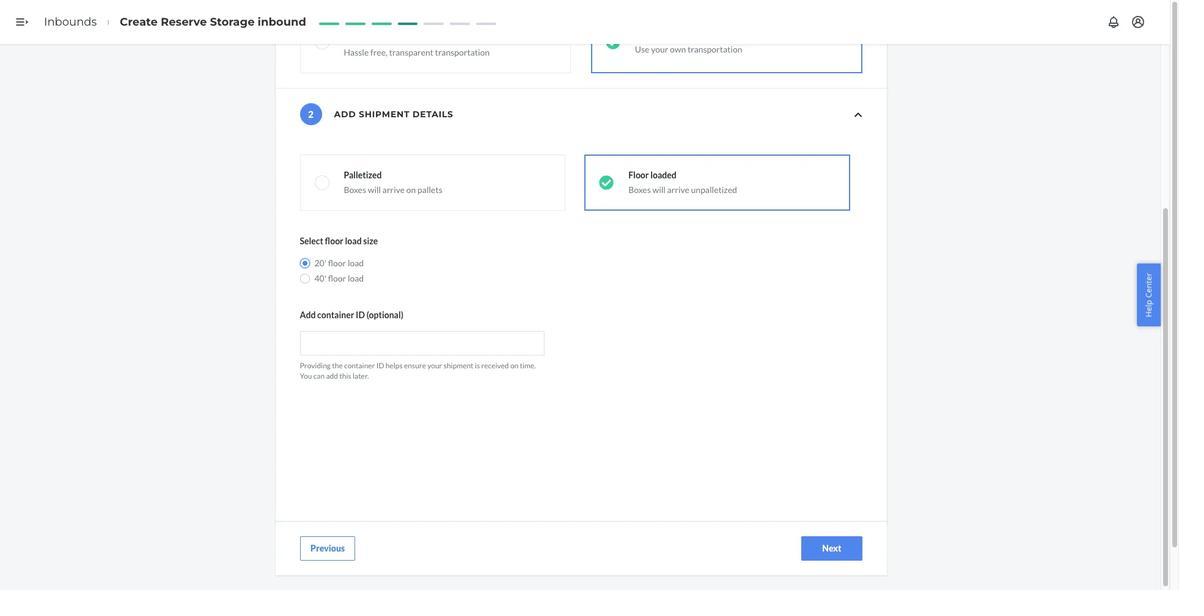 Task type: locate. For each thing, give the bounding box(es) containing it.
inbounds link
[[44, 15, 97, 29]]

add down the 40'
[[300, 310, 316, 320]]

on left time. on the bottom of the page
[[510, 361, 519, 370]]

arrive inside palletized boxes will arrive on pallets
[[383, 185, 405, 195]]

0 horizontal spatial transportation
[[435, 47, 490, 57]]

0 horizontal spatial your
[[427, 361, 442, 370]]

will down palletized
[[368, 185, 381, 195]]

details
[[413, 109, 453, 120]]

container up later.
[[344, 361, 375, 370]]

1 horizontal spatial arrive
[[667, 185, 689, 195]]

0 horizontal spatial will
[[368, 185, 381, 195]]

1 horizontal spatial shipment
[[444, 361, 474, 370]]

1 horizontal spatial on
[[510, 361, 519, 370]]

select
[[300, 236, 323, 246]]

add
[[334, 109, 356, 120], [300, 310, 316, 320]]

2 will from the left
[[653, 185, 666, 195]]

transparent
[[389, 47, 433, 57]]

add
[[326, 372, 338, 381]]

shipment
[[359, 109, 410, 120], [444, 361, 474, 370]]

floor down "20' floor load"
[[328, 273, 346, 284]]

your right use
[[651, 44, 668, 54]]

shipment left is
[[444, 361, 474, 370]]

1 horizontal spatial will
[[653, 185, 666, 195]]

0 vertical spatial container
[[317, 310, 354, 320]]

center
[[1143, 273, 1154, 298]]

time.
[[520, 361, 536, 370]]

0 horizontal spatial shipment
[[359, 109, 410, 120]]

load left size
[[345, 236, 362, 246]]

inbound
[[258, 15, 306, 29]]

on left pallets
[[406, 185, 416, 195]]

helps
[[386, 361, 403, 370]]

1 vertical spatial load
[[348, 258, 364, 268]]

palletized boxes will arrive on pallets
[[344, 170, 442, 195]]

None radio
[[300, 259, 310, 268]]

floor
[[325, 236, 343, 246], [328, 258, 346, 268], [328, 273, 346, 284]]

1 horizontal spatial boxes
[[629, 185, 651, 195]]

floor up 40' floor load
[[328, 258, 346, 268]]

load for 20' floor load
[[348, 258, 364, 268]]

None radio
[[300, 274, 310, 284]]

0 vertical spatial id
[[356, 310, 365, 320]]

1 vertical spatial on
[[510, 361, 519, 370]]

add right 2 at top
[[334, 109, 356, 120]]

1 vertical spatial id
[[376, 361, 384, 370]]

on
[[406, 185, 416, 195], [510, 361, 519, 370]]

transportation right own
[[688, 44, 742, 54]]

0 horizontal spatial boxes
[[344, 185, 366, 195]]

will
[[368, 185, 381, 195], [653, 185, 666, 195]]

2 vertical spatial floor
[[328, 273, 346, 284]]

2 arrive from the left
[[667, 185, 689, 195]]

load down "20' floor load"
[[348, 273, 364, 284]]

inbounds
[[44, 15, 97, 29]]

transportation right transparent
[[435, 47, 490, 57]]

will down loaded
[[653, 185, 666, 195]]

floor up "20' floor load"
[[325, 236, 343, 246]]

container down 40' floor load
[[317, 310, 354, 320]]

id
[[356, 310, 365, 320], [376, 361, 384, 370]]

boxes down palletized
[[344, 185, 366, 195]]

2
[[308, 109, 314, 120]]

storage
[[210, 15, 255, 29]]

id left helps
[[376, 361, 384, 370]]

help
[[1143, 300, 1154, 317]]

add container id (optional)
[[300, 310, 403, 320]]

next
[[822, 543, 841, 554]]

load for select floor load size
[[345, 236, 362, 246]]

boxes down the floor on the right of page
[[629, 185, 651, 195]]

chevron up image
[[855, 111, 862, 119]]

floor loaded boxes will arrive unpalletized
[[629, 170, 737, 195]]

0 horizontal spatial add
[[300, 310, 316, 320]]

boxes inside palletized boxes will arrive on pallets
[[344, 185, 366, 195]]

0 vertical spatial load
[[345, 236, 362, 246]]

received
[[481, 361, 509, 370]]

2 vertical spatial load
[[348, 273, 364, 284]]

free,
[[370, 47, 388, 57]]

1 vertical spatial floor
[[328, 258, 346, 268]]

1 boxes from the left
[[344, 185, 366, 195]]

use
[[635, 44, 649, 54]]

arrive left pallets
[[383, 185, 405, 195]]

arrive inside floor loaded boxes will arrive unpalletized
[[667, 185, 689, 195]]

unpalletized
[[691, 185, 737, 195]]

the
[[332, 361, 343, 370]]

1 vertical spatial add
[[300, 310, 316, 320]]

load
[[345, 236, 362, 246], [348, 258, 364, 268], [348, 273, 364, 284]]

on inside providing the container id helps ensure your shipment is received on time. you can add this later.
[[510, 361, 519, 370]]

boxes inside floor loaded boxes will arrive unpalletized
[[629, 185, 651, 195]]

1 horizontal spatial transportation
[[688, 44, 742, 54]]

boxes
[[344, 185, 366, 195], [629, 185, 651, 195]]

loaded
[[651, 170, 677, 180]]

hassle free, transparent transportation
[[344, 47, 490, 57]]

shipment left 'details'
[[359, 109, 410, 120]]

help center
[[1143, 273, 1154, 317]]

1 vertical spatial container
[[344, 361, 375, 370]]

0 vertical spatial add
[[334, 109, 356, 120]]

arrive
[[383, 185, 405, 195], [667, 185, 689, 195]]

0 horizontal spatial id
[[356, 310, 365, 320]]

0 vertical spatial floor
[[325, 236, 343, 246]]

size
[[363, 236, 378, 246]]

your
[[651, 44, 668, 54], [427, 361, 442, 370]]

1 vertical spatial shipment
[[444, 361, 474, 370]]

1 horizontal spatial your
[[651, 44, 668, 54]]

transportation for use your own transportation
[[688, 44, 742, 54]]

id left (optional)
[[356, 310, 365, 320]]

1 horizontal spatial id
[[376, 361, 384, 370]]

transportation
[[688, 44, 742, 54], [435, 47, 490, 57]]

1 vertical spatial your
[[427, 361, 442, 370]]

0 horizontal spatial on
[[406, 185, 416, 195]]

floor for 20'
[[328, 258, 346, 268]]

0 vertical spatial on
[[406, 185, 416, 195]]

next button
[[801, 537, 862, 561]]

0 horizontal spatial arrive
[[383, 185, 405, 195]]

None text field
[[300, 331, 544, 356]]

2 boxes from the left
[[629, 185, 651, 195]]

your right ensure
[[427, 361, 442, 370]]

1 will from the left
[[368, 185, 381, 195]]

your inside providing the container id helps ensure your shipment is received on time. you can add this later.
[[427, 361, 442, 370]]

providing the container id helps ensure your shipment is received on time. you can add this later.
[[300, 361, 536, 381]]

40'
[[315, 273, 326, 284]]

use your own transportation
[[635, 44, 742, 54]]

this
[[339, 372, 351, 381]]

arrive down loaded
[[667, 185, 689, 195]]

open notifications image
[[1106, 15, 1121, 29]]

container
[[317, 310, 354, 320], [344, 361, 375, 370]]

can
[[313, 372, 325, 381]]

load up 40' floor load
[[348, 258, 364, 268]]

1 horizontal spatial add
[[334, 109, 356, 120]]

floor for 40'
[[328, 273, 346, 284]]

id inside providing the container id helps ensure your shipment is received on time. you can add this later.
[[376, 361, 384, 370]]

1 arrive from the left
[[383, 185, 405, 195]]

transportation for hassle free, transparent transportation
[[435, 47, 490, 57]]



Task type: describe. For each thing, give the bounding box(es) containing it.
create reserve storage inbound
[[120, 15, 306, 29]]

reserve
[[161, 15, 207, 29]]

load for 40' floor load
[[348, 273, 364, 284]]

open navigation image
[[15, 15, 29, 29]]

will inside palletized boxes will arrive on pallets
[[368, 185, 381, 195]]

add for add container id (optional)
[[300, 310, 316, 320]]

on inside palletized boxes will arrive on pallets
[[406, 185, 416, 195]]

providing
[[300, 361, 331, 370]]

palletized
[[344, 170, 382, 180]]

previous button
[[300, 537, 355, 561]]

20'
[[315, 258, 326, 268]]

20' floor load
[[315, 258, 364, 268]]

add shipment details
[[334, 109, 453, 120]]

shipment inside providing the container id helps ensure your shipment is received on time. you can add this later.
[[444, 361, 474, 370]]

breadcrumbs navigation
[[34, 4, 316, 40]]

ensure
[[404, 361, 426, 370]]

pallets
[[418, 185, 442, 195]]

own
[[670, 44, 686, 54]]

will inside floor loaded boxes will arrive unpalletized
[[653, 185, 666, 195]]

create
[[120, 15, 158, 29]]

check circle image
[[606, 35, 620, 50]]

container inside providing the container id helps ensure your shipment is received on time. you can add this later.
[[344, 361, 375, 370]]

later.
[[353, 372, 369, 381]]

floor for select
[[325, 236, 343, 246]]

previous
[[310, 543, 345, 554]]

0 vertical spatial your
[[651, 44, 668, 54]]

is
[[475, 361, 480, 370]]

you
[[300, 372, 312, 381]]

help center button
[[1137, 264, 1161, 327]]

add for add shipment details
[[334, 109, 356, 120]]

open account menu image
[[1131, 15, 1146, 29]]

select floor load size
[[300, 236, 378, 246]]

40' floor load
[[315, 273, 364, 284]]

0 vertical spatial shipment
[[359, 109, 410, 120]]

(optional)
[[367, 310, 403, 320]]

hassle
[[344, 47, 369, 57]]

check circle image
[[599, 175, 614, 190]]

floor
[[629, 170, 649, 180]]



Task type: vqa. For each thing, say whether or not it's contained in the screenshot.
ON inside the Palletized Boxes will arrive on pallets
yes



